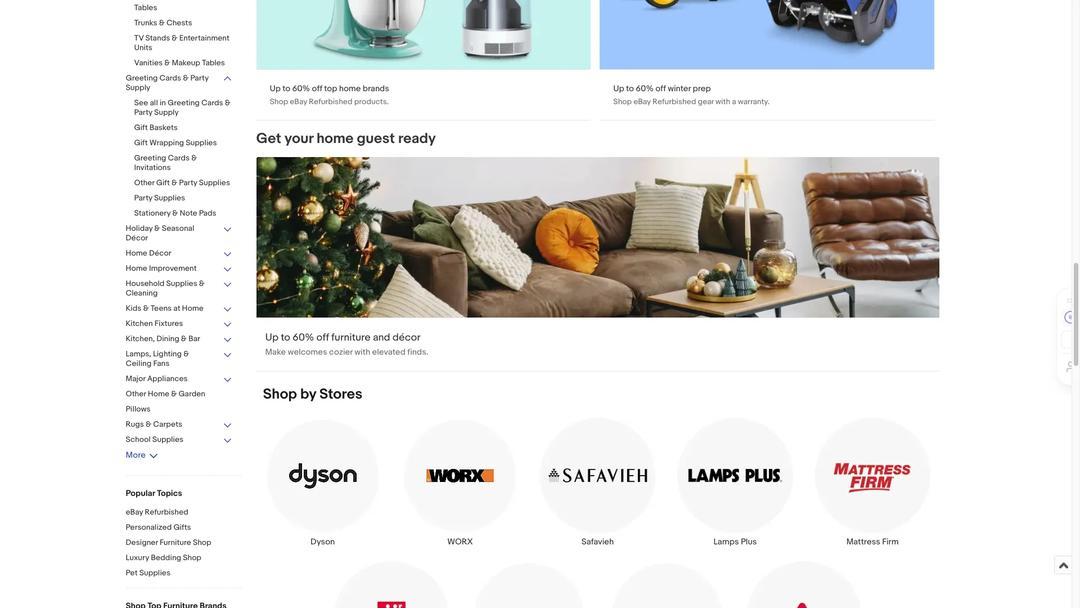 Task type: locate. For each thing, give the bounding box(es) containing it.
supplies down other gift & party supplies link
[[154, 193, 185, 203]]

to left winter
[[627, 83, 634, 94]]

cards down gift wrapping supplies link
[[168, 153, 190, 163]]

lamps plus
[[714, 537, 757, 547]]

mattress
[[847, 537, 881, 547]]

stationery
[[134, 208, 171, 218]]

off inside up to 60% off winter prep shop ebay refurbished gear with a warranty.
[[656, 83, 666, 94]]

pet supplies link
[[126, 568, 241, 579]]

home right top
[[339, 83, 361, 94]]

refurbished down top
[[309, 97, 353, 106]]

shop
[[270, 97, 288, 106], [614, 97, 632, 106], [263, 386, 297, 403], [193, 538, 211, 547], [183, 553, 201, 562]]

party left in in the top left of the page
[[134, 108, 152, 117]]

0 vertical spatial tables
[[134, 3, 157, 12]]

& down chests
[[172, 33, 178, 43]]

1 horizontal spatial décor
[[149, 248, 171, 258]]

1 horizontal spatial refurbished
[[309, 97, 353, 106]]

& down 'vanities & makeup tables' link
[[183, 73, 189, 83]]

greeting cards & invitations link
[[134, 153, 233, 173]]

supplies up pads
[[199, 178, 230, 187]]

off left top
[[312, 83, 323, 94]]

& left makeup
[[164, 58, 170, 68]]

at
[[174, 303, 180, 313]]

rugs & carpets button
[[126, 419, 233, 430]]

with
[[716, 97, 731, 106], [355, 347, 371, 357]]

supply up baskets
[[154, 108, 179, 117]]

with down furniture
[[355, 347, 371, 357]]

60%
[[292, 83, 310, 94], [636, 83, 654, 94], [293, 332, 314, 344]]

home
[[339, 83, 361, 94], [317, 130, 354, 147]]

60% inside up to 60% off furniture and décor make welcomes cozier with elevated finds.
[[293, 332, 314, 344]]

1 horizontal spatial ebay
[[290, 97, 307, 106]]

0 vertical spatial greeting
[[126, 73, 158, 83]]

welcomes
[[288, 347, 327, 357]]

0 vertical spatial home
[[339, 83, 361, 94]]

tv stands & entertainment units link
[[134, 33, 233, 53]]

topics
[[157, 488, 182, 499]]

up inside up to 60% off top home brands shop ebay refurbished products.
[[270, 83, 281, 94]]

greeting cards & party supply button
[[126, 73, 233, 93]]

décor up improvement at the top of the page
[[149, 248, 171, 258]]

with inside up to 60% off furniture and décor make welcomes cozier with elevated finds.
[[355, 347, 371, 357]]

warranty.
[[738, 97, 770, 106]]

0 horizontal spatial ebay
[[126, 507, 143, 517]]

trunks
[[134, 18, 157, 28]]

1 horizontal spatial tables
[[202, 58, 225, 68]]

see all in greeting cards & party supply link
[[134, 98, 233, 118]]

to inside up to 60% off top home brands shop ebay refurbished products.
[[283, 83, 291, 94]]

with left a
[[716, 97, 731, 106]]

home inside up to 60% off top home brands shop ebay refurbished products.
[[339, 83, 361, 94]]

refurbished down topics
[[145, 507, 188, 517]]

plus
[[741, 537, 757, 547]]

cozier
[[329, 347, 353, 357]]

60% left top
[[292, 83, 310, 94]]

1 vertical spatial home
[[317, 130, 354, 147]]

1 horizontal spatial with
[[716, 97, 731, 106]]

stands
[[146, 33, 170, 43]]

finds.
[[408, 347, 429, 357]]

lamps,
[[126, 349, 151, 359]]

in
[[160, 98, 166, 108]]

off up welcomes
[[317, 332, 329, 344]]

& down kitchen, dining & bar dropdown button
[[184, 349, 189, 359]]

60% for furniture
[[293, 332, 314, 344]]

supply up see
[[126, 83, 150, 92]]

gift down the invitations
[[156, 178, 170, 187]]

mattress firm
[[847, 537, 900, 547]]

0 horizontal spatial refurbished
[[145, 507, 188, 517]]

wrapping
[[150, 138, 184, 147]]

gifts
[[174, 522, 191, 532]]

& right rugs
[[146, 419, 152, 429]]

supplies down bedding
[[139, 568, 171, 578]]

furniture
[[332, 332, 371, 344]]

all
[[150, 98, 158, 108]]

pillows
[[126, 404, 151, 414]]

greeting down wrapping
[[134, 153, 166, 163]]

0 vertical spatial gift
[[134, 123, 148, 132]]

make
[[265, 347, 286, 357]]

0 horizontal spatial with
[[355, 347, 371, 357]]

to for up to 60% off winter prep
[[627, 83, 634, 94]]

tables up trunks
[[134, 3, 157, 12]]

home down holiday
[[126, 248, 147, 258]]

décor down the stationery
[[126, 233, 148, 243]]

up
[[270, 83, 281, 94], [614, 83, 625, 94], [265, 332, 279, 344]]

other down the invitations
[[134, 178, 155, 187]]

tables down entertainment
[[202, 58, 225, 68]]

2 vertical spatial cards
[[168, 153, 190, 163]]

2 vertical spatial greeting
[[134, 153, 166, 163]]

& up party supplies link
[[172, 178, 177, 187]]

units
[[134, 43, 152, 52]]

off inside up to 60% off furniture and décor make welcomes cozier with elevated finds.
[[317, 332, 329, 344]]

up for up to 60% off furniture and décor
[[265, 332, 279, 344]]

cards down greeting cards & party supply dropdown button
[[202, 98, 223, 108]]

products.
[[355, 97, 389, 106]]

1 vertical spatial tables
[[202, 58, 225, 68]]

lamps plus link
[[667, 417, 805, 547]]

ebay inside up to 60% off winter prep shop ebay refurbished gear with a warranty.
[[634, 97, 651, 106]]

personalized gifts link
[[126, 522, 241, 533]]

to inside up to 60% off furniture and décor make welcomes cozier with elevated finds.
[[281, 332, 290, 344]]

fans
[[153, 359, 170, 368]]

home right your
[[317, 130, 354, 147]]

invitations
[[134, 163, 171, 172]]

2 horizontal spatial ebay
[[634, 97, 651, 106]]

& down major appliances dropdown button
[[171, 389, 177, 399]]

cards
[[160, 73, 181, 83], [202, 98, 223, 108], [168, 153, 190, 163]]

home
[[126, 248, 147, 258], [126, 263, 147, 273], [182, 303, 204, 313], [148, 389, 169, 399]]

dyson
[[311, 537, 335, 547]]

off inside up to 60% off top home brands shop ebay refurbished products.
[[312, 83, 323, 94]]

to left top
[[283, 83, 291, 94]]

1 vertical spatial gift
[[134, 138, 148, 147]]

household
[[126, 279, 165, 288]]

60% inside up to 60% off top home brands shop ebay refurbished products.
[[292, 83, 310, 94]]

ceiling
[[126, 359, 152, 368]]

bar
[[189, 334, 200, 343]]

refurbished
[[309, 97, 353, 106], [653, 97, 697, 106], [145, 507, 188, 517]]

1 vertical spatial with
[[355, 347, 371, 357]]

up inside up to 60% off winter prep shop ebay refurbished gear with a warranty.
[[614, 83, 625, 94]]

kitchen, dining & bar button
[[126, 334, 233, 345]]

ready
[[398, 130, 436, 147]]

with inside up to 60% off winter prep shop ebay refurbished gear with a warranty.
[[716, 97, 731, 106]]

60% up welcomes
[[293, 332, 314, 344]]

other
[[134, 178, 155, 187], [126, 389, 146, 399]]

off left winter
[[656, 83, 666, 94]]

up for up to 60% off top home brands
[[270, 83, 281, 94]]

ebay
[[290, 97, 307, 106], [634, 97, 651, 106], [126, 507, 143, 517]]

off
[[312, 83, 323, 94], [656, 83, 666, 94], [317, 332, 329, 344]]

to up make
[[281, 332, 290, 344]]

gift left baskets
[[134, 123, 148, 132]]

supplies
[[186, 138, 217, 147], [199, 178, 230, 187], [154, 193, 185, 203], [166, 279, 197, 288], [152, 435, 184, 444], [139, 568, 171, 578]]

0 vertical spatial supply
[[126, 83, 150, 92]]

party
[[191, 73, 209, 83], [134, 108, 152, 117], [179, 178, 197, 187], [134, 193, 152, 203]]

ebay inside ebay refurbished personalized gifts designer furniture shop luxury bedding shop pet supplies
[[126, 507, 143, 517]]

0 horizontal spatial tables
[[134, 3, 157, 12]]

luxury bedding shop link
[[126, 553, 241, 564]]

top
[[324, 83, 337, 94]]

gift left wrapping
[[134, 138, 148, 147]]

tables
[[134, 3, 157, 12], [202, 58, 225, 68]]

get your home guest ready
[[256, 130, 436, 147]]

60% for top
[[292, 83, 310, 94]]

personalized
[[126, 522, 172, 532]]

& down the stationery
[[154, 223, 160, 233]]

safavieh link
[[529, 417, 667, 547]]

by
[[300, 386, 316, 403]]

trunks & chests link
[[134, 18, 233, 29]]

60% left winter
[[636, 83, 654, 94]]

greeting down greeting cards & party supply dropdown button
[[168, 98, 200, 108]]

refurbished inside ebay refurbished personalized gifts designer furniture shop luxury bedding shop pet supplies
[[145, 507, 188, 517]]

0 vertical spatial with
[[716, 97, 731, 106]]

1 vertical spatial supply
[[154, 108, 179, 117]]

off for top
[[312, 83, 323, 94]]

2 horizontal spatial refurbished
[[653, 97, 697, 106]]

supply
[[126, 83, 150, 92], [154, 108, 179, 117]]

vanities
[[134, 58, 163, 68]]

cards down 'vanities & makeup tables' link
[[160, 73, 181, 83]]

other down the major
[[126, 389, 146, 399]]

None text field
[[256, 0, 591, 120], [600, 0, 935, 120], [256, 157, 940, 371], [256, 0, 591, 120], [600, 0, 935, 120], [256, 157, 940, 371]]

to for up to 60% off furniture and décor
[[281, 332, 290, 344]]

0 horizontal spatial décor
[[126, 233, 148, 243]]

up inside up to 60% off furniture and décor make welcomes cozier with elevated finds.
[[265, 332, 279, 344]]

greeting down vanities
[[126, 73, 158, 83]]

home right at
[[182, 303, 204, 313]]

popular
[[126, 488, 155, 499]]

more button
[[126, 450, 158, 461]]

refurbished down winter
[[653, 97, 697, 106]]

to inside up to 60% off winter prep shop ebay refurbished gear with a warranty.
[[627, 83, 634, 94]]

home décor button
[[126, 248, 233, 259]]

kids & teens at home button
[[126, 303, 233, 314]]

gift
[[134, 123, 148, 132], [134, 138, 148, 147], [156, 178, 170, 187]]

60% inside up to 60% off winter prep shop ebay refurbished gear with a warranty.
[[636, 83, 654, 94]]



Task type: vqa. For each thing, say whether or not it's contained in the screenshot.
the York,
no



Task type: describe. For each thing, give the bounding box(es) containing it.
kitchen,
[[126, 334, 155, 343]]

& down gift wrapping supplies link
[[192, 153, 197, 163]]

guest
[[357, 130, 395, 147]]

other home & garden link
[[126, 389, 233, 400]]

kitchen fixtures button
[[126, 319, 233, 329]]

elevated
[[372, 347, 406, 357]]

party up party supplies link
[[179, 178, 197, 187]]

1 vertical spatial décor
[[149, 248, 171, 258]]

luxury
[[126, 553, 149, 562]]

and
[[373, 332, 391, 344]]

supplies down gift baskets link at the left top
[[186, 138, 217, 147]]

ebay refurbished link
[[126, 507, 241, 518]]

a
[[733, 97, 737, 106]]

home down appliances
[[148, 389, 169, 399]]

shop inside up to 60% off winter prep shop ebay refurbished gear with a warranty.
[[614, 97, 632, 106]]

1 vertical spatial greeting
[[168, 98, 200, 108]]

stores
[[320, 386, 363, 403]]

chests
[[167, 18, 192, 28]]

pillows link
[[126, 404, 233, 415]]

firm
[[883, 537, 900, 547]]

other gift & party supplies link
[[134, 178, 233, 189]]

tables trunks & chests tv stands & entertainment units vanities & makeup tables greeting cards & party supply see all in greeting cards & party supply gift baskets gift wrapping supplies greeting cards & invitations other gift & party supplies party supplies stationery & note pads holiday & seasonal décor home décor home improvement household supplies & cleaning kids & teens at home kitchen fixtures kitchen, dining & bar lamps, lighting & ceiling fans major appliances other home & garden pillows rugs & carpets school supplies
[[126, 3, 231, 444]]

party supplies link
[[134, 193, 233, 204]]

party up the stationery
[[134, 193, 152, 203]]

pet
[[126, 568, 138, 578]]

gift baskets link
[[134, 123, 233, 133]]

pads
[[199, 208, 217, 218]]

your
[[285, 130, 314, 147]]

0 vertical spatial décor
[[126, 233, 148, 243]]

60% for winter
[[636, 83, 654, 94]]

with for prep
[[716, 97, 731, 106]]

cleaning
[[126, 288, 158, 298]]

worx link
[[392, 417, 529, 547]]

gear
[[698, 97, 714, 106]]

stationery & note pads link
[[134, 208, 233, 219]]

supplies inside ebay refurbished personalized gifts designer furniture shop luxury bedding shop pet supplies
[[139, 568, 171, 578]]

2 vertical spatial gift
[[156, 178, 170, 187]]

note
[[180, 208, 197, 218]]

gift wrapping supplies link
[[134, 138, 233, 149]]

0 horizontal spatial supply
[[126, 83, 150, 92]]

& left bar
[[181, 334, 187, 343]]

& right the kids
[[143, 303, 149, 313]]

school
[[126, 435, 151, 444]]

popular topics
[[126, 488, 182, 499]]

1 vertical spatial other
[[126, 389, 146, 399]]

lighting
[[153, 349, 182, 359]]

makeup
[[172, 58, 200, 68]]

holiday
[[126, 223, 153, 233]]

up to 60% off winter prep shop ebay refurbished gear with a warranty.
[[614, 83, 770, 106]]

designer furniture shop link
[[126, 538, 241, 548]]

up to 60% off top home brands shop ebay refurbished products.
[[270, 83, 390, 106]]

home up 'household'
[[126, 263, 147, 273]]

designer
[[126, 538, 158, 547]]

shop inside up to 60% off top home brands shop ebay refurbished products.
[[270, 97, 288, 106]]

brands
[[363, 83, 390, 94]]

0 vertical spatial cards
[[160, 73, 181, 83]]

teens
[[151, 303, 172, 313]]

party down makeup
[[191, 73, 209, 83]]

major appliances button
[[126, 374, 233, 385]]

up to 60% off furniture and décor make welcomes cozier with elevated finds.
[[265, 332, 429, 357]]

baskets
[[150, 123, 178, 132]]

supplies down home improvement dropdown button
[[166, 279, 197, 288]]

lamps
[[714, 537, 739, 547]]

shop by stores
[[263, 386, 363, 403]]

& up gift baskets link at the left top
[[225, 98, 231, 108]]

home improvement button
[[126, 263, 233, 274]]

seasonal
[[162, 223, 194, 233]]

1 horizontal spatial supply
[[154, 108, 179, 117]]

school supplies button
[[126, 435, 233, 445]]

dining
[[157, 334, 179, 343]]

lamps, lighting & ceiling fans button
[[126, 349, 233, 369]]

winter
[[668, 83, 691, 94]]

safavieh
[[582, 537, 614, 547]]

mattress firm link
[[805, 417, 942, 547]]

improvement
[[149, 263, 197, 273]]

off for winter
[[656, 83, 666, 94]]

see
[[134, 98, 148, 108]]

0 vertical spatial other
[[134, 178, 155, 187]]

vanities & makeup tables link
[[134, 58, 233, 69]]

1 vertical spatial cards
[[202, 98, 223, 108]]

major
[[126, 374, 146, 383]]

supplies down carpets
[[152, 435, 184, 444]]

fixtures
[[155, 319, 183, 328]]

household supplies & cleaning button
[[126, 279, 233, 299]]

ebay refurbished personalized gifts designer furniture shop luxury bedding shop pet supplies
[[126, 507, 211, 578]]

refurbished inside up to 60% off top home brands shop ebay refurbished products.
[[309, 97, 353, 106]]

entertainment
[[179, 33, 230, 43]]

refurbished inside up to 60% off winter prep shop ebay refurbished gear with a warranty.
[[653, 97, 697, 106]]

& down home improvement dropdown button
[[199, 279, 205, 288]]

& left note
[[172, 208, 178, 218]]

off for furniture
[[317, 332, 329, 344]]

up for up to 60% off winter prep
[[614, 83, 625, 94]]

dyson link
[[254, 417, 392, 547]]

carpets
[[153, 419, 182, 429]]

décor
[[393, 332, 421, 344]]

to for up to 60% off top home brands
[[283, 83, 291, 94]]

& up stands
[[159, 18, 165, 28]]

rugs
[[126, 419, 144, 429]]

more
[[126, 450, 146, 461]]

worx
[[448, 537, 473, 547]]

with for and
[[355, 347, 371, 357]]

kids
[[126, 303, 141, 313]]

appliances
[[147, 374, 188, 383]]

ebay inside up to 60% off top home brands shop ebay refurbished products.
[[290, 97, 307, 106]]

furniture
[[160, 538, 191, 547]]

prep
[[693, 83, 711, 94]]



